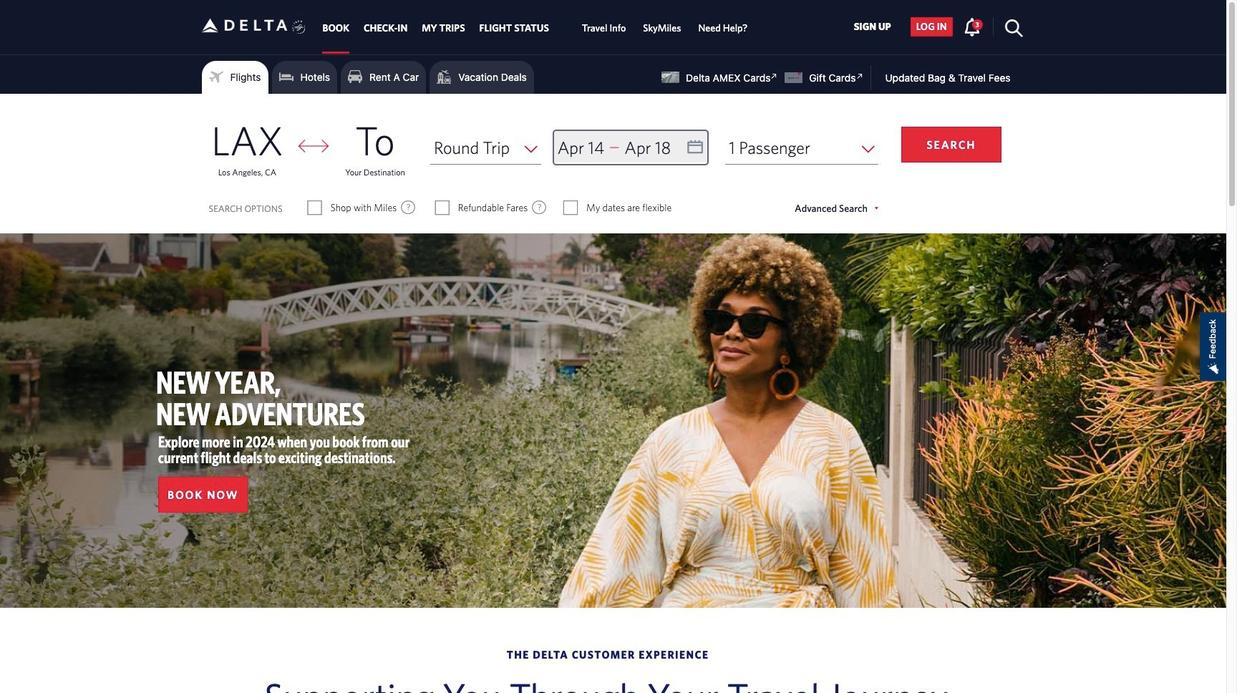 Task type: locate. For each thing, give the bounding box(es) containing it.
None field
[[430, 131, 541, 165], [726, 131, 879, 165], [430, 131, 541, 165], [726, 131, 879, 165]]

0 horizontal spatial this link opens another site in a new window that may not follow the same accessibility policies as delta air lines. image
[[768, 69, 782, 83]]

2 this link opens another site in a new window that may not follow the same accessibility policies as delta air lines. image from the left
[[853, 69, 867, 83]]

None text field
[[554, 131, 707, 165]]

tab panel
[[0, 94, 1227, 234]]

None checkbox
[[436, 201, 449, 215]]

this link opens another site in a new window that may not follow the same accessibility policies as delta air lines. image
[[768, 69, 782, 83], [853, 69, 867, 83]]

1 horizontal spatial this link opens another site in a new window that may not follow the same accessibility policies as delta air lines. image
[[853, 69, 867, 83]]

tab list
[[316, 0, 757, 54]]

None checkbox
[[308, 201, 321, 215], [564, 201, 577, 215], [308, 201, 321, 215], [564, 201, 577, 215]]

delta air lines image
[[202, 3, 288, 48]]



Task type: vqa. For each thing, say whether or not it's contained in the screenshot.
SHOW PRICE IN ELEMENT
no



Task type: describe. For each thing, give the bounding box(es) containing it.
1 this link opens another site in a new window that may not follow the same accessibility policies as delta air lines. image from the left
[[768, 69, 782, 83]]

skyteam image
[[292, 5, 306, 50]]



